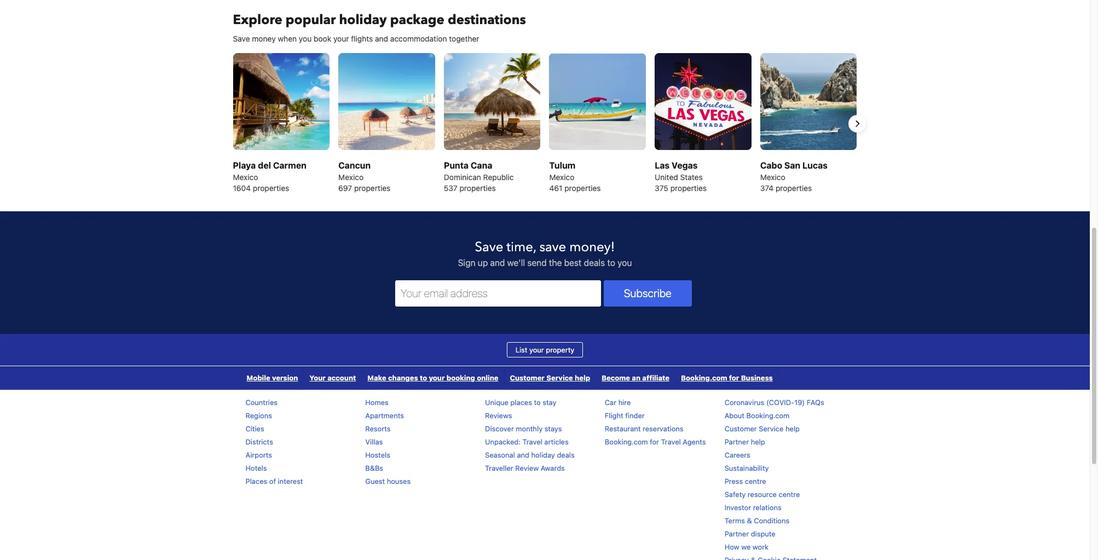Task type: vqa. For each thing, say whether or not it's contained in the screenshot.
leftmost for
yes



Task type: locate. For each thing, give the bounding box(es) containing it.
awards
[[541, 464, 565, 473]]

1 horizontal spatial customer service help link
[[725, 425, 800, 433]]

deals down money!
[[584, 258, 605, 268]]

sustainability
[[725, 464, 769, 473]]

1 vertical spatial deals
[[557, 451, 575, 460]]

unique places to stay reviews discover monthly stays unpacked: travel articles seasonal and holiday deals traveller review awards
[[485, 398, 575, 473]]

travel
[[523, 438, 543, 446], [661, 438, 681, 446]]

help
[[575, 374, 591, 382], [786, 425, 800, 433], [751, 438, 766, 446]]

0 vertical spatial and
[[375, 34, 388, 43]]

1 vertical spatial booking.com
[[747, 411, 790, 420]]

2 vertical spatial to
[[534, 398, 541, 407]]

b&bs link
[[366, 464, 384, 473]]

booking.com down restaurant
[[605, 438, 648, 446]]

1 vertical spatial service
[[759, 425, 784, 433]]

subscribe
[[624, 287, 672, 300]]

you up subscribe
[[618, 258, 632, 268]]

to inside unique places to stay reviews discover monthly stays unpacked: travel articles seasonal and holiday deals traveller review awards
[[534, 398, 541, 407]]

1 vertical spatial and
[[490, 258, 505, 268]]

regions link
[[246, 411, 272, 420]]

0 horizontal spatial for
[[650, 438, 660, 446]]

finder
[[626, 411, 645, 420]]

3 properties from the left
[[460, 184, 496, 193]]

service
[[547, 374, 573, 382], [759, 425, 784, 433]]

1 horizontal spatial and
[[490, 258, 505, 268]]

navigation
[[241, 366, 779, 390]]

service down the about booking.com link
[[759, 425, 784, 433]]

properties down dominican
[[460, 184, 496, 193]]

and for holiday
[[375, 34, 388, 43]]

0 horizontal spatial customer
[[510, 374, 545, 382]]

properties down san
[[776, 184, 813, 193]]

and right flights
[[375, 34, 388, 43]]

help down 19)
[[786, 425, 800, 433]]

1 vertical spatial you
[[618, 258, 632, 268]]

1 horizontal spatial centre
[[779, 490, 800, 499]]

properties right 697
[[354, 184, 391, 193]]

0 horizontal spatial service
[[547, 374, 573, 382]]

1 horizontal spatial booking.com
[[681, 374, 728, 382]]

conditions
[[754, 517, 790, 525]]

booking.com inside coronavirus (covid-19) faqs about booking.com customer service help partner help careers sustainability press centre safety resource centre investor relations terms & conditions partner dispute how we work
[[747, 411, 790, 420]]

safety resource centre link
[[725, 490, 800, 499]]

save up up
[[475, 238, 504, 256]]

cana
[[471, 161, 493, 170]]

deals down articles at the bottom of page
[[557, 451, 575, 460]]

1 partner from the top
[[725, 438, 749, 446]]

to right changes
[[420, 374, 427, 382]]

seasonal
[[485, 451, 515, 460]]

1 vertical spatial customer
[[725, 425, 757, 433]]

service up stay
[[547, 374, 573, 382]]

partner down terms
[[725, 530, 749, 538]]

697
[[339, 184, 352, 193]]

properties inside las vegas united states 375 properties
[[671, 184, 707, 193]]

subscribe button
[[604, 280, 692, 307]]

places
[[511, 398, 532, 407]]

car hire flight finder restaurant reservations booking.com for travel agents
[[605, 398, 706, 446]]

places of interest link
[[246, 477, 303, 486]]

0 vertical spatial save
[[233, 34, 250, 43]]

and
[[375, 34, 388, 43], [490, 258, 505, 268], [517, 451, 530, 460]]

navigation inside save time, save money! "footer"
[[241, 366, 779, 390]]

1604
[[233, 184, 251, 193]]

careers link
[[725, 451, 751, 460]]

you left book
[[299, 34, 312, 43]]

1 horizontal spatial help
[[751, 438, 766, 446]]

0 vertical spatial booking.com
[[681, 374, 728, 382]]

customer up partner help link
[[725, 425, 757, 433]]

mexico down tulum
[[550, 173, 575, 182]]

and inside unique places to stay reviews discover monthly stays unpacked: travel articles seasonal and holiday deals traveller review awards
[[517, 451, 530, 460]]

save
[[233, 34, 250, 43], [475, 238, 504, 256]]

0 vertical spatial to
[[608, 258, 616, 268]]

0 horizontal spatial you
[[299, 34, 312, 43]]

and up traveller review awards link
[[517, 451, 530, 460]]

partner
[[725, 438, 749, 446], [725, 530, 749, 538]]

0 horizontal spatial save
[[233, 34, 250, 43]]

reservations
[[643, 425, 684, 433]]

1 vertical spatial partner
[[725, 530, 749, 538]]

0 horizontal spatial customer service help link
[[505, 366, 596, 390]]

to left stay
[[534, 398, 541, 407]]

cabo san lucas mexico 374 properties
[[761, 161, 828, 193]]

customer service help link up stay
[[505, 366, 596, 390]]

properties inside punta cana dominican republic 537 properties
[[460, 184, 496, 193]]

your right the list
[[530, 346, 544, 354]]

to inside save time, save money! sign up and we'll send the best deals to you
[[608, 258, 616, 268]]

holiday up awards
[[532, 451, 555, 460]]

centre up relations
[[779, 490, 800, 499]]

property
[[546, 346, 575, 354]]

for inside car hire flight finder restaurant reservations booking.com for travel agents
[[650, 438, 660, 446]]

properties inside playa del carmen mexico 1604 properties
[[253, 184, 289, 193]]

vegas
[[672, 161, 698, 170]]

0 vertical spatial your
[[334, 34, 349, 43]]

1 vertical spatial to
[[420, 374, 427, 382]]

tulum mexico 461 properties
[[550, 161, 601, 193]]

0 horizontal spatial and
[[375, 34, 388, 43]]

save time, save money! footer
[[0, 211, 1091, 560]]

0 horizontal spatial help
[[575, 374, 591, 382]]

business
[[741, 374, 773, 382]]

1 vertical spatial for
[[650, 438, 660, 446]]

0 horizontal spatial to
[[420, 374, 427, 382]]

you inside the explore popular holiday package destinations save money when you book your flights and accommodation together
[[299, 34, 312, 43]]

help left become
[[575, 374, 591, 382]]

centre
[[745, 477, 767, 486], [779, 490, 800, 499]]

save inside save time, save money! sign up and we'll send the best deals to you
[[475, 238, 504, 256]]

explore popular holiday package destinations region
[[224, 53, 866, 194]]

booking.com
[[681, 374, 728, 382], [747, 411, 790, 420], [605, 438, 648, 446]]

2 horizontal spatial help
[[786, 425, 800, 433]]

lucas
[[803, 161, 828, 170]]

your inside the explore popular holiday package destinations save money when you book your flights and accommodation together
[[334, 34, 349, 43]]

1 properties from the left
[[253, 184, 289, 193]]

1 vertical spatial holiday
[[532, 451, 555, 460]]

partner up the careers link
[[725, 438, 749, 446]]

review
[[516, 464, 539, 473]]

3 mexico from the left
[[550, 173, 575, 182]]

0 vertical spatial centre
[[745, 477, 767, 486]]

properties right '461'
[[565, 184, 601, 193]]

1 travel from the left
[[523, 438, 543, 446]]

holiday up flights
[[339, 11, 387, 29]]

your account
[[310, 374, 356, 382]]

1 horizontal spatial travel
[[661, 438, 681, 446]]

1 horizontal spatial to
[[534, 398, 541, 407]]

2 travel from the left
[[661, 438, 681, 446]]

0 horizontal spatial deals
[[557, 451, 575, 460]]

0 vertical spatial deals
[[584, 258, 605, 268]]

mobile version
[[247, 374, 298, 382]]

navigation containing mobile version
[[241, 366, 779, 390]]

regions
[[246, 411, 272, 420]]

and inside save time, save money! sign up and we'll send the best deals to you
[[490, 258, 505, 268]]

to for make changes to your booking online
[[420, 374, 427, 382]]

19)
[[795, 398, 805, 407]]

1 horizontal spatial you
[[618, 258, 632, 268]]

service inside coronavirus (covid-19) faqs about booking.com customer service help partner help careers sustainability press centre safety resource centre investor relations terms & conditions partner dispute how we work
[[759, 425, 784, 433]]

374
[[761, 184, 774, 193]]

537
[[444, 184, 458, 193]]

mexico up the 1604
[[233, 173, 258, 182]]

las
[[655, 161, 670, 170]]

booking.com up coronavirus
[[681, 374, 728, 382]]

properties inside the tulum mexico 461 properties
[[565, 184, 601, 193]]

to down money!
[[608, 258, 616, 268]]

2 partner from the top
[[725, 530, 749, 538]]

2 vertical spatial and
[[517, 451, 530, 460]]

make changes to your booking online
[[368, 374, 499, 382]]

guest
[[366, 477, 385, 486]]

properties
[[253, 184, 289, 193], [354, 184, 391, 193], [460, 184, 496, 193], [565, 184, 601, 193], [671, 184, 707, 193], [776, 184, 813, 193]]

0 horizontal spatial your
[[334, 34, 349, 43]]

mexico down cancun
[[339, 173, 364, 182]]

for down reservations
[[650, 438, 660, 446]]

unpacked: travel articles link
[[485, 438, 569, 446]]

properties down del
[[253, 184, 289, 193]]

1 vertical spatial save
[[475, 238, 504, 256]]

5 properties from the left
[[671, 184, 707, 193]]

your
[[334, 34, 349, 43], [530, 346, 544, 354], [429, 374, 445, 382]]

travel down reservations
[[661, 438, 681, 446]]

for left business
[[730, 374, 740, 382]]

cancun mexico 697 properties
[[339, 161, 391, 193]]

1 horizontal spatial holiday
[[532, 451, 555, 460]]

1 horizontal spatial customer
[[725, 425, 757, 433]]

careers
[[725, 451, 751, 460]]

0 vertical spatial for
[[730, 374, 740, 382]]

2 horizontal spatial to
[[608, 258, 616, 268]]

1 vertical spatial your
[[530, 346, 544, 354]]

2 properties from the left
[[354, 184, 391, 193]]

1 horizontal spatial service
[[759, 425, 784, 433]]

homes
[[366, 398, 389, 407]]

deals
[[584, 258, 605, 268], [557, 451, 575, 460]]

1 horizontal spatial save
[[475, 238, 504, 256]]

travel up seasonal and holiday deals link at the bottom
[[523, 438, 543, 446]]

0 horizontal spatial travel
[[523, 438, 543, 446]]

mexico inside cancun mexico 697 properties
[[339, 173, 364, 182]]

and for to
[[517, 451, 530, 460]]

2 vertical spatial booking.com
[[605, 438, 648, 446]]

6 properties from the left
[[776, 184, 813, 193]]

dominican
[[444, 173, 481, 182]]

send
[[528, 258, 547, 268]]

1 mexico from the left
[[233, 173, 258, 182]]

restaurant
[[605, 425, 641, 433]]

online
[[477, 374, 499, 382]]

0 vertical spatial partner
[[725, 438, 749, 446]]

save
[[540, 238, 567, 256]]

4 mexico from the left
[[761, 173, 786, 182]]

properties inside cancun mexico 697 properties
[[354, 184, 391, 193]]

villas
[[366, 438, 383, 446]]

and right up
[[490, 258, 505, 268]]

properties for playa
[[253, 184, 289, 193]]

customer service help link down the about booking.com link
[[725, 425, 800, 433]]

2 vertical spatial your
[[429, 374, 445, 382]]

0 vertical spatial you
[[299, 34, 312, 43]]

booking
[[447, 374, 475, 382]]

2 horizontal spatial booking.com
[[747, 411, 790, 420]]

your left booking at bottom
[[429, 374, 445, 382]]

(covid-
[[767, 398, 795, 407]]

1 horizontal spatial your
[[429, 374, 445, 382]]

booking.com down coronavirus (covid-19) faqs link
[[747, 411, 790, 420]]

1 vertical spatial help
[[786, 425, 800, 433]]

2 horizontal spatial and
[[517, 451, 530, 460]]

travel inside unique places to stay reviews discover monthly stays unpacked: travel articles seasonal and holiday deals traveller review awards
[[523, 438, 543, 446]]

centre up resource
[[745, 477, 767, 486]]

0 horizontal spatial holiday
[[339, 11, 387, 29]]

apartments link
[[366, 411, 404, 420]]

booking.com inside car hire flight finder restaurant reservations booking.com for travel agents
[[605, 438, 648, 446]]

0 vertical spatial customer
[[510, 374, 545, 382]]

mexico down cabo
[[761, 173, 786, 182]]

become an affiliate
[[602, 374, 670, 382]]

Your email address email field
[[395, 280, 601, 307]]

customer service help
[[510, 374, 591, 382]]

0 vertical spatial holiday
[[339, 11, 387, 29]]

1 horizontal spatial for
[[730, 374, 740, 382]]

las vegas united states 375 properties
[[655, 161, 707, 193]]

and inside the explore popular holiday package destinations save money when you book your flights and accommodation together
[[375, 34, 388, 43]]

money!
[[570, 238, 615, 256]]

customer
[[510, 374, 545, 382], [725, 425, 757, 433]]

your right book
[[334, 34, 349, 43]]

2 mexico from the left
[[339, 173, 364, 182]]

properties down states
[[671, 184, 707, 193]]

0 horizontal spatial booking.com
[[605, 438, 648, 446]]

save left 'money' in the left top of the page
[[233, 34, 250, 43]]

4 properties from the left
[[565, 184, 601, 193]]

flight finder link
[[605, 411, 645, 420]]

properties inside cabo san lucas mexico 374 properties
[[776, 184, 813, 193]]

help down the about booking.com link
[[751, 438, 766, 446]]

customer up places
[[510, 374, 545, 382]]

1 horizontal spatial deals
[[584, 258, 605, 268]]

popular
[[286, 11, 336, 29]]

become
[[602, 374, 631, 382]]

0 horizontal spatial centre
[[745, 477, 767, 486]]



Task type: describe. For each thing, give the bounding box(es) containing it.
destinations
[[448, 11, 526, 29]]

account
[[328, 374, 356, 382]]

1 vertical spatial centre
[[779, 490, 800, 499]]

coronavirus (covid-19) faqs link
[[725, 398, 825, 407]]

0 vertical spatial customer service help link
[[505, 366, 596, 390]]

press
[[725, 477, 743, 486]]

investor relations link
[[725, 503, 782, 512]]

how we work link
[[725, 543, 769, 552]]

deals inside save time, save money! sign up and we'll send the best deals to you
[[584, 258, 605, 268]]

to for unique places to stay reviews discover monthly stays unpacked: travel articles seasonal and holiday deals traveller review awards
[[534, 398, 541, 407]]

stay
[[543, 398, 557, 407]]

your account link
[[304, 366, 362, 390]]

hotels link
[[246, 464, 267, 473]]

coronavirus (covid-19) faqs about booking.com customer service help partner help careers sustainability press centre safety resource centre investor relations terms & conditions partner dispute how we work
[[725, 398, 825, 552]]

b&bs
[[366, 464, 384, 473]]

book
[[314, 34, 331, 43]]

villas link
[[366, 438, 383, 446]]

terms & conditions link
[[725, 517, 790, 525]]

money
[[252, 34, 276, 43]]

make
[[368, 374, 387, 382]]

republic
[[483, 173, 514, 182]]

time,
[[507, 238, 536, 256]]

hotels
[[246, 464, 267, 473]]

restaurant reservations link
[[605, 425, 684, 433]]

sustainability link
[[725, 464, 769, 473]]

package
[[390, 11, 445, 29]]

you inside save time, save money! sign up and we'll send the best deals to you
[[618, 258, 632, 268]]

2 horizontal spatial your
[[530, 346, 544, 354]]

0 vertical spatial service
[[547, 374, 573, 382]]

of
[[269, 477, 276, 486]]

san
[[785, 161, 801, 170]]

unique
[[485, 398, 509, 407]]

resorts link
[[366, 425, 391, 433]]

dispute
[[751, 530, 776, 538]]

punta cana dominican republic 537 properties
[[444, 161, 514, 193]]

cancun
[[339, 161, 371, 170]]

about booking.com link
[[725, 411, 790, 420]]

guest houses link
[[366, 477, 411, 486]]

deals inside unique places to stay reviews discover monthly stays unpacked: travel articles seasonal and holiday deals traveller review awards
[[557, 451, 575, 460]]

partner dispute link
[[725, 530, 776, 538]]

work
[[753, 543, 769, 552]]

together
[[449, 34, 480, 43]]

resorts
[[366, 425, 391, 433]]

holiday inside unique places to stay reviews discover monthly stays unpacked: travel articles seasonal and holiday deals traveller review awards
[[532, 451, 555, 460]]

countries regions cities districts airports hotels places of interest
[[246, 398, 303, 486]]

an
[[632, 374, 641, 382]]

save time, save money! sign up and we'll send the best deals to you
[[458, 238, 632, 268]]

relations
[[754, 503, 782, 512]]

next image
[[851, 117, 864, 130]]

properties for punta
[[460, 184, 496, 193]]

cities
[[246, 425, 264, 433]]

coronavirus
[[725, 398, 765, 407]]

playa
[[233, 161, 256, 170]]

articles
[[545, 438, 569, 446]]

tulum
[[550, 161, 576, 170]]

1 vertical spatial customer service help link
[[725, 425, 800, 433]]

reviews
[[485, 411, 512, 420]]

0 vertical spatial help
[[575, 374, 591, 382]]

best
[[565, 258, 582, 268]]

faqs
[[807, 398, 825, 407]]

car
[[605, 398, 617, 407]]

holiday inside the explore popular holiday package destinations save money when you book your flights and accommodation together
[[339, 11, 387, 29]]

make changes to your booking online link
[[362, 366, 504, 390]]

resource
[[748, 490, 777, 499]]

discover monthly stays link
[[485, 425, 562, 433]]

save inside the explore popular holiday package destinations save money when you book your flights and accommodation together
[[233, 34, 250, 43]]

explore
[[233, 11, 283, 29]]

districts link
[[246, 438, 273, 446]]

we
[[742, 543, 751, 552]]

properties for las
[[671, 184, 707, 193]]

when
[[278, 34, 297, 43]]

terms
[[725, 517, 745, 525]]

customer inside coronavirus (covid-19) faqs about booking.com customer service help partner help careers sustainability press centre safety resource centre investor relations terms & conditions partner dispute how we work
[[725, 425, 757, 433]]

interest
[[278, 477, 303, 486]]

travel inside car hire flight finder restaurant reservations booking.com for travel agents
[[661, 438, 681, 446]]

united
[[655, 173, 679, 182]]

booking.com for business
[[681, 374, 773, 382]]

reviews link
[[485, 411, 512, 420]]

about
[[725, 411, 745, 420]]

mexico inside the tulum mexico 461 properties
[[550, 173, 575, 182]]

safety
[[725, 490, 746, 499]]

booking.com inside 'booking.com for business' link
[[681, 374, 728, 382]]

2 vertical spatial help
[[751, 438, 766, 446]]

partner help link
[[725, 438, 766, 446]]

we'll
[[508, 258, 525, 268]]

booking.com for travel agents link
[[605, 438, 706, 446]]

stays
[[545, 425, 562, 433]]

&
[[747, 517, 752, 525]]

flights
[[351, 34, 373, 43]]

hostels
[[366, 451, 391, 460]]

booking.com for business link
[[676, 366, 779, 390]]

hire
[[619, 398, 631, 407]]

unique places to stay link
[[485, 398, 557, 407]]

investor
[[725, 503, 752, 512]]

del
[[258, 161, 271, 170]]

up
[[478, 258, 488, 268]]

seasonal and holiday deals link
[[485, 451, 575, 460]]

punta
[[444, 161, 469, 170]]

explore popular holiday package destinations save money when you book your flights and accommodation together
[[233, 11, 526, 43]]

for inside navigation
[[730, 374, 740, 382]]

mexico inside cabo san lucas mexico 374 properties
[[761, 173, 786, 182]]

properties for cabo
[[776, 184, 813, 193]]

traveller
[[485, 464, 514, 473]]

mexico inside playa del carmen mexico 1604 properties
[[233, 173, 258, 182]]

unpacked:
[[485, 438, 521, 446]]



